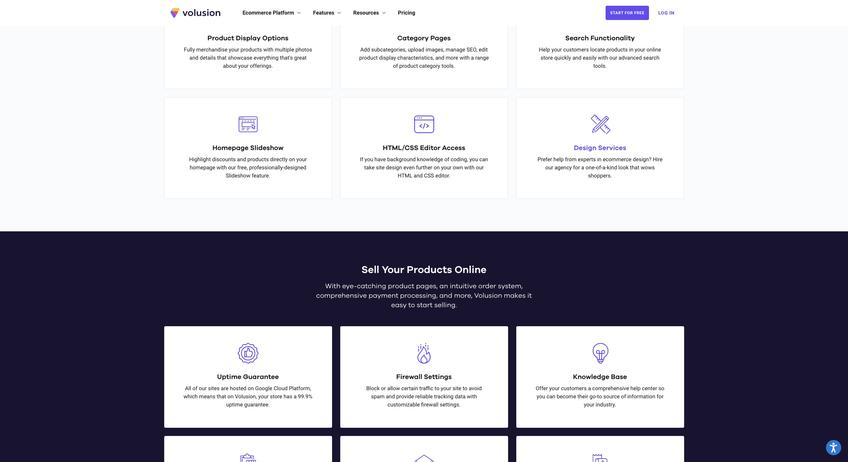 Task type: describe. For each thing, give the bounding box(es) containing it.
products for slideshow
[[248, 156, 269, 163]]

selling.
[[435, 302, 457, 309]]

product display options
[[208, 35, 289, 42]]

add
[[360, 46, 370, 53]]

search functionality
[[566, 35, 635, 42]]

services
[[598, 145, 627, 151]]

discounts
[[212, 156, 236, 163]]

fully
[[184, 46, 195, 53]]

characteristics,
[[398, 55, 434, 61]]

our inside if you have background knowledge of coding, you can take site design even further on your own with our html and css editor.
[[476, 164, 484, 171]]

seo,
[[467, 46, 478, 53]]

designed
[[284, 164, 306, 171]]

kind
[[607, 164, 617, 171]]

of inside offer your customers a comprehensive help center so you can become their go-to source of information for your industry.
[[621, 393, 626, 400]]

our inside "help your customers locate products in your online store quickly and easily with our advanced search tools."
[[610, 55, 618, 61]]

to inside with eye-catching product pages, an intuitive order system, comprehensive payment processing, and more, volusion makes it easy to start selling.
[[409, 302, 415, 309]]

options
[[262, 35, 289, 42]]

has
[[284, 393, 292, 400]]

more
[[446, 55, 458, 61]]

experts
[[578, 156, 596, 163]]

great
[[294, 55, 307, 61]]

easily
[[583, 55, 597, 61]]

html/css editor access
[[383, 145, 465, 151]]

css
[[424, 172, 434, 179]]

your down the go-
[[584, 401, 595, 408]]

information
[[628, 393, 656, 400]]

own
[[453, 164, 463, 171]]

background
[[387, 156, 416, 163]]

are
[[221, 385, 229, 392]]

all
[[185, 385, 191, 392]]

start
[[417, 302, 433, 309]]

products inside "help your customers locate products in your online store quickly and easily with our advanced search tools."
[[607, 46, 628, 53]]

which
[[184, 393, 198, 400]]

center
[[642, 385, 657, 392]]

site inside if you have background knowledge of coding, you can take site design even further on your own with our html and css editor.
[[376, 164, 385, 171]]

products
[[407, 265, 452, 275]]

design services link
[[574, 145, 627, 151]]

images,
[[426, 46, 445, 53]]

99.9%
[[298, 393, 313, 400]]

block
[[367, 385, 380, 392]]

your down showcase
[[238, 63, 249, 69]]

coding,
[[451, 156, 468, 163]]

our inside highlight discounts and products directly on your homepage with our free, professionally-designed slideshow feature.
[[228, 164, 236, 171]]

log in
[[659, 10, 675, 16]]

so
[[659, 385, 665, 392]]

of inside if you have background knowledge of coding, you can take site design even further on your own with our html and css editor.
[[445, 156, 450, 163]]

of inside all of our sites are hosted on google cloud platform, which means that on volusion, your store has a 99.9% uptime guarantee.
[[193, 385, 198, 392]]

platform
[[273, 9, 294, 16]]

homepage slideshow
[[213, 145, 284, 151]]

if
[[360, 156, 363, 163]]

a inside add subcategories, upload images, manage seo, edit product display characteristics, and more with a range of product category tools.
[[471, 55, 474, 61]]

search
[[644, 55, 660, 61]]

volusion,
[[235, 393, 257, 400]]

details
[[200, 55, 216, 61]]

multiple
[[275, 46, 294, 53]]

with
[[325, 283, 341, 290]]

product inside with eye-catching product pages, an intuitive order system, comprehensive payment processing, and more, volusion makes it easy to start selling.
[[388, 283, 415, 290]]

and inside "help your customers locate products in your online store quickly and easily with our advanced search tools."
[[573, 55, 582, 61]]

a inside all of our sites are hosted on google cloud platform, which means that on volusion, your store has a 99.9% uptime guarantee.
[[294, 393, 297, 400]]

free,
[[237, 164, 248, 171]]

display
[[236, 35, 261, 42]]

resources button
[[353, 9, 387, 17]]

one-
[[586, 164, 596, 171]]

base
[[611, 374, 627, 380]]

platform,
[[289, 385, 311, 392]]

features button
[[313, 9, 343, 17]]

start for free
[[610, 11, 645, 15]]

with inside "help your customers locate products in your online store quickly and easily with our advanced search tools."
[[598, 55, 608, 61]]

uptime
[[217, 374, 242, 380]]

source
[[604, 393, 620, 400]]

and inside add subcategories, upload images, manage seo, edit product display characteristics, and more with a range of product category tools.
[[436, 55, 445, 61]]

your inside block or allow certain traffic to your site to avoid spam and provide reliable tracking data with customizable firewall settings.
[[441, 385, 451, 392]]

your inside if you have background knowledge of coding, you can take site design even further on your own with our html and css editor.
[[441, 164, 452, 171]]

comprehensive inside offer your customers a comprehensive help center so you can become their go-to source of information for your industry.
[[593, 385, 629, 392]]

spam
[[371, 393, 385, 400]]

wows
[[641, 164, 655, 171]]

in inside prefer help from experts in ecommerce design? hire our agency for a one-of-a-kind look that wows shoppers.
[[597, 156, 602, 163]]

tools. inside "help your customers locate products in your online store quickly and easily with our advanced search tools."
[[594, 63, 607, 69]]

and inside if you have background knowledge of coding, you can take site design even further on your own with our html and css editor.
[[414, 172, 423, 179]]

0 vertical spatial product
[[359, 55, 378, 61]]

and inside fully merchandise your products with multiple photos and details that showcase everything that's great about your offerings.
[[189, 55, 198, 61]]

guarantee
[[243, 374, 279, 380]]

intuitive
[[450, 283, 477, 290]]

0 horizontal spatial you
[[365, 156, 373, 163]]

google
[[255, 385, 272, 392]]

customers for search functionality
[[564, 46, 589, 53]]

functionality
[[591, 35, 635, 42]]

your up showcase
[[229, 46, 239, 53]]

display
[[379, 55, 396, 61]]

provide
[[396, 393, 414, 400]]

0 vertical spatial slideshow
[[250, 145, 284, 151]]

slideshow inside highlight discounts and products directly on your homepage with our free, professionally-designed slideshow feature.
[[226, 172, 251, 179]]

our inside all of our sites are hosted on google cloud platform, which means that on volusion, your store has a 99.9% uptime guarantee.
[[199, 385, 207, 392]]

homepage
[[213, 145, 249, 151]]

settings
[[424, 374, 452, 380]]

with eye-catching product pages, an intuitive order system, comprehensive payment processing, and more, volusion makes it easy to start selling.
[[316, 283, 532, 309]]

resources
[[353, 9, 379, 16]]

that inside fully merchandise your products with multiple photos and details that showcase everything that's great about your offerings.
[[217, 55, 227, 61]]

on inside highlight discounts and products directly on your homepage with our free, professionally-designed slideshow feature.
[[289, 156, 295, 163]]

you inside offer your customers a comprehensive help center so you can become their go-to source of information for your industry.
[[537, 393, 546, 400]]

add subcategories, upload images, manage seo, edit product display characteristics, and more with a range of product category tools.
[[359, 46, 489, 69]]

settings.
[[440, 401, 461, 408]]

even
[[404, 164, 415, 171]]

editor
[[420, 145, 441, 151]]

design?
[[633, 156, 652, 163]]

your up advanced
[[635, 46, 645, 53]]

editor.
[[436, 172, 451, 179]]

locate
[[591, 46, 605, 53]]

guarantee.
[[244, 401, 270, 408]]

customizable
[[388, 401, 420, 408]]

1 horizontal spatial you
[[470, 156, 478, 163]]

our inside prefer help from experts in ecommerce design? hire our agency for a one-of-a-kind look that wows shoppers.
[[546, 164, 554, 171]]

your right "offer"
[[550, 385, 560, 392]]

of inside add subcategories, upload images, manage seo, edit product display characteristics, and more with a range of product category tools.
[[393, 63, 398, 69]]

pricing
[[398, 9, 415, 16]]



Task type: vqa. For each thing, say whether or not it's contained in the screenshot.
on within the "Highlight discounts and products directly on your homepage with our free, professionally-designed Slideshow feature."
yes



Task type: locate. For each thing, give the bounding box(es) containing it.
directly
[[270, 156, 288, 163]]

go-
[[590, 393, 598, 400]]

from
[[565, 156, 577, 163]]

reliable
[[416, 393, 433, 400]]

0 horizontal spatial tools.
[[442, 63, 455, 69]]

0 vertical spatial comprehensive
[[316, 292, 367, 299]]

access
[[442, 145, 465, 151]]

to inside offer your customers a comprehensive help center so you can become their go-to source of information for your industry.
[[598, 393, 602, 400]]

product
[[208, 35, 234, 42]]

store inside "help your customers locate products in your online store quickly and easily with our advanced search tools."
[[541, 55, 553, 61]]

an
[[440, 283, 448, 290]]

highlight discounts and products directly on your homepage with our free, professionally-designed slideshow feature.
[[189, 156, 307, 179]]

pages
[[431, 35, 451, 42]]

knowledge base
[[573, 374, 627, 380]]

1 horizontal spatial comprehensive
[[593, 385, 629, 392]]

your up quickly
[[552, 46, 562, 53]]

your up tracking
[[441, 385, 451, 392]]

of right 'source'
[[621, 393, 626, 400]]

and down allow
[[386, 393, 395, 400]]

uptime guarantee
[[217, 374, 279, 380]]

open accessibe: accessibility options, statement and help image
[[830, 443, 838, 453]]

0 vertical spatial customers
[[564, 46, 589, 53]]

with down locate
[[598, 55, 608, 61]]

tracking
[[434, 393, 454, 400]]

site inside block or allow certain traffic to your site to avoid spam and provide reliable tracking data with customizable firewall settings.
[[453, 385, 462, 392]]

our left advanced
[[610, 55, 618, 61]]

that up the about
[[217, 55, 227, 61]]

with
[[263, 46, 274, 53], [460, 55, 470, 61], [598, 55, 608, 61], [217, 164, 227, 171], [465, 164, 475, 171], [467, 393, 477, 400]]

for inside offer your customers a comprehensive help center so you can become their go-to source of information for your industry.
[[657, 393, 664, 400]]

product down the characteristics, on the top of page
[[400, 63, 418, 69]]

products inside fully merchandise your products with multiple photos and details that showcase everything that's great about your offerings.
[[241, 46, 262, 53]]

tools. inside add subcategories, upload images, manage seo, edit product display characteristics, and more with a range of product category tools.
[[442, 63, 455, 69]]

with inside highlight discounts and products directly on your homepage with our free, professionally-designed slideshow feature.
[[217, 164, 227, 171]]

2 vertical spatial product
[[388, 283, 415, 290]]

you right coding,
[[470, 156, 478, 163]]

firewall settings
[[396, 374, 452, 380]]

sell your products online
[[362, 265, 487, 275]]

1 horizontal spatial store
[[541, 55, 553, 61]]

on up editor.
[[434, 164, 440, 171]]

design
[[386, 164, 402, 171]]

your up editor.
[[441, 164, 452, 171]]

knowledge
[[573, 374, 610, 380]]

1 vertical spatial site
[[453, 385, 462, 392]]

with inside block or allow certain traffic to your site to avoid spam and provide reliable tracking data with customizable firewall settings.
[[467, 393, 477, 400]]

merchandise
[[196, 46, 228, 53]]

easy
[[391, 302, 407, 309]]

customers down the search
[[564, 46, 589, 53]]

and left easily
[[573, 55, 582, 61]]

subcategories,
[[371, 46, 407, 53]]

you right if
[[365, 156, 373, 163]]

and up the free,
[[237, 156, 246, 163]]

1 tools. from the left
[[442, 63, 455, 69]]

0 horizontal spatial site
[[376, 164, 385, 171]]

0 vertical spatial for
[[573, 164, 580, 171]]

our right own
[[476, 164, 484, 171]]

data
[[455, 393, 466, 400]]

product down add
[[359, 55, 378, 61]]

on up designed
[[289, 156, 295, 163]]

help up agency
[[554, 156, 564, 163]]

in
[[670, 10, 675, 16]]

a inside prefer help from experts in ecommerce design? hire our agency for a one-of-a-kind look that wows shoppers.
[[582, 164, 585, 171]]

1 horizontal spatial in
[[629, 46, 634, 53]]

slideshow up the directly
[[250, 145, 284, 151]]

offer your customers a comprehensive help center so you can become their go-to source of information for your industry.
[[536, 385, 665, 408]]

to up industry.
[[598, 393, 602, 400]]

products for display
[[241, 46, 262, 53]]

log in link
[[655, 5, 679, 20]]

with down discounts in the top left of the page
[[217, 164, 227, 171]]

comprehensive up 'source'
[[593, 385, 629, 392]]

0 vertical spatial can
[[480, 156, 488, 163]]

design services
[[574, 145, 627, 151]]

can
[[480, 156, 488, 163], [547, 393, 556, 400]]

in
[[629, 46, 634, 53], [597, 156, 602, 163]]

payment
[[369, 292, 399, 299]]

that inside prefer help from experts in ecommerce design? hire our agency for a one-of-a-kind look that wows shoppers.
[[630, 164, 640, 171]]

your up designed
[[297, 156, 307, 163]]

with down seo,
[[460, 55, 470, 61]]

1 vertical spatial store
[[270, 393, 282, 400]]

1 vertical spatial help
[[631, 385, 641, 392]]

and inside highlight discounts and products directly on your homepage with our free, professionally-designed slideshow feature.
[[237, 156, 246, 163]]

more,
[[454, 292, 473, 299]]

and inside block or allow certain traffic to your site to avoid spam and provide reliable tracking data with customizable firewall settings.
[[386, 393, 395, 400]]

1 vertical spatial can
[[547, 393, 556, 400]]

shoppers.
[[588, 172, 612, 179]]

0 horizontal spatial comprehensive
[[316, 292, 367, 299]]

0 vertical spatial in
[[629, 46, 634, 53]]

products inside highlight discounts and products directly on your homepage with our free, professionally-designed slideshow feature.
[[248, 156, 269, 163]]

that inside all of our sites are hosted on google cloud platform, which means that on volusion, your store has a 99.9% uptime guarantee.
[[217, 393, 226, 400]]

and up selling.
[[440, 292, 453, 299]]

firewall
[[421, 401, 439, 408]]

pricing link
[[398, 9, 415, 17]]

system,
[[498, 283, 523, 290]]

look
[[619, 164, 629, 171]]

that
[[217, 55, 227, 61], [630, 164, 640, 171], [217, 393, 226, 400]]

on up uptime
[[228, 393, 234, 400]]

1 horizontal spatial tools.
[[594, 63, 607, 69]]

customers
[[564, 46, 589, 53], [561, 385, 587, 392]]

processing,
[[400, 292, 438, 299]]

free
[[635, 11, 645, 15]]

store down help
[[541, 55, 553, 61]]

1 vertical spatial slideshow
[[226, 172, 251, 179]]

in up advanced
[[629, 46, 634, 53]]

site down have
[[376, 164, 385, 171]]

your inside highlight discounts and products directly on your homepage with our free, professionally-designed slideshow feature.
[[297, 156, 307, 163]]

tools. down the more
[[442, 63, 455, 69]]

that down the design?
[[630, 164, 640, 171]]

can inside offer your customers a comprehensive help center so you can become their go-to source of information for your industry.
[[547, 393, 556, 400]]

allow
[[387, 385, 400, 392]]

and down further
[[414, 172, 423, 179]]

to down 'processing,'
[[409, 302, 415, 309]]

of right all
[[193, 385, 198, 392]]

0 horizontal spatial can
[[480, 156, 488, 163]]

with down avoid
[[467, 393, 477, 400]]

store
[[541, 55, 553, 61], [270, 393, 282, 400]]

for down from
[[573, 164, 580, 171]]

category
[[398, 35, 429, 42]]

on
[[289, 156, 295, 163], [434, 164, 440, 171], [248, 385, 254, 392], [228, 393, 234, 400]]

to up tracking
[[435, 385, 440, 392]]

1 vertical spatial that
[[630, 164, 640, 171]]

that down the are
[[217, 393, 226, 400]]

their
[[578, 393, 589, 400]]

upload
[[408, 46, 424, 53]]

product down your
[[388, 283, 415, 290]]

ecommerce
[[603, 156, 632, 163]]

help inside prefer help from experts in ecommerce design? hire our agency for a one-of-a-kind look that wows shoppers.
[[554, 156, 564, 163]]

can inside if you have background knowledge of coding, you can take site design even further on your own with our html and css editor.
[[480, 156, 488, 163]]

customers for knowledge base
[[561, 385, 587, 392]]

our up means
[[199, 385, 207, 392]]

0 vertical spatial store
[[541, 55, 553, 61]]

0 horizontal spatial store
[[270, 393, 282, 400]]

customers inside "help your customers locate products in your online store quickly and easily with our advanced search tools."
[[564, 46, 589, 53]]

2 tools. from the left
[[594, 63, 607, 69]]

sites
[[208, 385, 220, 392]]

can down "offer"
[[547, 393, 556, 400]]

fully merchandise your products with multiple photos and details that showcase everything that's great about your offerings.
[[184, 46, 312, 69]]

a left one-
[[582, 164, 585, 171]]

prefer
[[538, 156, 552, 163]]

0 horizontal spatial for
[[573, 164, 580, 171]]

a right has
[[294, 393, 297, 400]]

a inside offer your customers a comprehensive help center so you can become their go-to source of information for your industry.
[[588, 385, 591, 392]]

of down 'display' on the left of page
[[393, 63, 398, 69]]

help inside offer your customers a comprehensive help center so you can become their go-to source of information for your industry.
[[631, 385, 641, 392]]

range
[[476, 55, 489, 61]]

on inside if you have background knowledge of coding, you can take site design even further on your own with our html and css editor.
[[434, 164, 440, 171]]

to up the "data"
[[463, 385, 468, 392]]

of left coding,
[[445, 156, 450, 163]]

and down fully
[[189, 55, 198, 61]]

avoid
[[469, 385, 482, 392]]

store inside all of our sites are hosted on google cloud platform, which means that on volusion, your store has a 99.9% uptime guarantee.
[[270, 393, 282, 400]]

and inside with eye-catching product pages, an intuitive order system, comprehensive payment processing, and more, volusion makes it easy to start selling.
[[440, 292, 453, 299]]

tools. down easily
[[594, 63, 607, 69]]

0 horizontal spatial in
[[597, 156, 602, 163]]

and down images,
[[436, 55, 445, 61]]

volusion
[[474, 292, 502, 299]]

feature.
[[252, 172, 270, 179]]

you down "offer"
[[537, 393, 546, 400]]

1 horizontal spatial for
[[657, 393, 664, 400]]

a down seo,
[[471, 55, 474, 61]]

0 horizontal spatial help
[[554, 156, 564, 163]]

your down google
[[258, 393, 269, 400]]

1 horizontal spatial can
[[547, 393, 556, 400]]

products down display
[[241, 46, 262, 53]]

products down functionality
[[607, 46, 628, 53]]

block or allow certain traffic to your site to avoid spam and provide reliable tracking data with customizable firewall settings.
[[367, 385, 482, 408]]

customers inside offer your customers a comprehensive help center so you can become their go-to source of information for your industry.
[[561, 385, 587, 392]]

1 vertical spatial comprehensive
[[593, 385, 629, 392]]

your inside all of our sites are hosted on google cloud platform, which means that on volusion, your store has a 99.9% uptime guarantee.
[[258, 393, 269, 400]]

2 vertical spatial that
[[217, 393, 226, 400]]

cloud
[[274, 385, 288, 392]]

knowledge
[[417, 156, 443, 163]]

features
[[313, 9, 334, 16]]

agency
[[555, 164, 572, 171]]

with inside fully merchandise your products with multiple photos and details that showcase everything that's great about your offerings.
[[263, 46, 274, 53]]

products
[[241, 46, 262, 53], [607, 46, 628, 53], [248, 156, 269, 163]]

for inside prefer help from experts in ecommerce design? hire our agency for a one-of-a-kind look that wows shoppers.
[[573, 164, 580, 171]]

1 vertical spatial product
[[400, 63, 418, 69]]

help your customers locate products in your online store quickly and easily with our advanced search tools.
[[539, 46, 661, 69]]

slideshow down the free,
[[226, 172, 251, 179]]

html/css
[[383, 145, 419, 151]]

comprehensive down eye-
[[316, 292, 367, 299]]

in up of- at the top
[[597, 156, 602, 163]]

have
[[375, 156, 386, 163]]

1 horizontal spatial help
[[631, 385, 641, 392]]

0 vertical spatial that
[[217, 55, 227, 61]]

1 vertical spatial customers
[[561, 385, 587, 392]]

0 vertical spatial site
[[376, 164, 385, 171]]

1 horizontal spatial site
[[453, 385, 462, 392]]

ecommerce platform button
[[243, 9, 302, 17]]

highlight
[[189, 156, 211, 163]]

for down so at the bottom of page
[[657, 393, 664, 400]]

on up 'volusion,'
[[248, 385, 254, 392]]

of
[[393, 63, 398, 69], [445, 156, 450, 163], [193, 385, 198, 392], [621, 393, 626, 400]]

comprehensive inside with eye-catching product pages, an intuitive order system, comprehensive payment processing, and more, volusion makes it easy to start selling.
[[316, 292, 367, 299]]

log
[[659, 10, 668, 16]]

can right coding,
[[480, 156, 488, 163]]

advanced
[[619, 55, 642, 61]]

our down prefer
[[546, 164, 554, 171]]

0 vertical spatial help
[[554, 156, 564, 163]]

2 horizontal spatial you
[[537, 393, 546, 400]]

1 vertical spatial in
[[597, 156, 602, 163]]

category pages
[[398, 35, 451, 42]]

a
[[471, 55, 474, 61], [582, 164, 585, 171], [588, 385, 591, 392], [294, 393, 297, 400]]

makes
[[504, 292, 526, 299]]

photos
[[296, 46, 312, 53]]

online
[[647, 46, 661, 53]]

with inside add subcategories, upload images, manage seo, edit product display characteristics, and more with a range of product category tools.
[[460, 55, 470, 61]]

site up the "data"
[[453, 385, 462, 392]]

products up the professionally- in the left of the page
[[248, 156, 269, 163]]

with inside if you have background knowledge of coding, you can take site design even further on your own with our html and css editor.
[[465, 164, 475, 171]]

homepage
[[190, 164, 215, 171]]

store down cloud on the bottom of the page
[[270, 393, 282, 400]]

help up information
[[631, 385, 641, 392]]

about
[[223, 63, 237, 69]]

with right own
[[465, 164, 475, 171]]

customers up become
[[561, 385, 587, 392]]

in inside "help your customers locate products in your online store quickly and easily with our advanced search tools."
[[629, 46, 634, 53]]

all of our sites are hosted on google cloud platform, which means that on volusion, your store has a 99.9% uptime guarantee.
[[184, 385, 313, 408]]

you
[[365, 156, 373, 163], [470, 156, 478, 163], [537, 393, 546, 400]]

our left the free,
[[228, 164, 236, 171]]

with up everything
[[263, 46, 274, 53]]

1 vertical spatial for
[[657, 393, 664, 400]]

pages,
[[416, 283, 438, 290]]

a up the go-
[[588, 385, 591, 392]]



